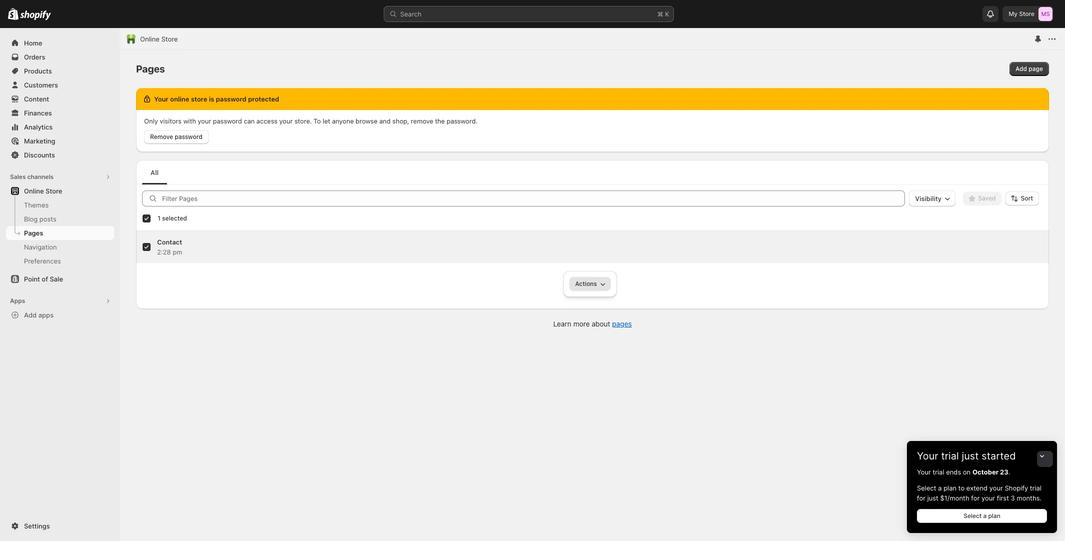 Task type: locate. For each thing, give the bounding box(es) containing it.
online
[[140, 35, 160, 43], [24, 187, 44, 195]]

select a plan
[[964, 513, 1001, 520]]

your trial just started button
[[908, 442, 1058, 463]]

1 your from the top
[[918, 451, 939, 463]]

1 vertical spatial store
[[161, 35, 178, 43]]

1 horizontal spatial select
[[964, 513, 982, 520]]

just up on
[[962, 451, 980, 463]]

plan up $1/month
[[944, 485, 957, 493]]

0 horizontal spatial online store
[[24, 187, 62, 195]]

point of sale button
[[0, 272, 120, 286]]

.
[[1009, 469, 1011, 477]]

analytics
[[24, 123, 53, 131]]

finances link
[[6, 106, 114, 120]]

2 for from the left
[[972, 495, 980, 503]]

plan
[[944, 485, 957, 493], [989, 513, 1001, 520]]

navigation link
[[6, 240, 114, 254]]

your up the first
[[990, 485, 1004, 493]]

months.
[[1018, 495, 1042, 503]]

your
[[918, 451, 939, 463], [918, 469, 932, 477]]

themes
[[24, 201, 49, 209]]

0 horizontal spatial for
[[918, 495, 926, 503]]

your left the ends
[[918, 469, 932, 477]]

just left $1/month
[[928, 495, 939, 503]]

1 vertical spatial just
[[928, 495, 939, 503]]

⌘
[[658, 10, 664, 18]]

select a plan to extend your shopify trial for just $1/month for your first 3 months.
[[918, 485, 1042, 503]]

plan inside select a plan to extend your shopify trial for just $1/month for your first 3 months.
[[944, 485, 957, 493]]

online store link down channels
[[6, 184, 114, 198]]

2 vertical spatial store
[[46, 187, 62, 195]]

0 horizontal spatial plan
[[944, 485, 957, 493]]

online store link
[[140, 34, 178, 44], [6, 184, 114, 198]]

2 vertical spatial trial
[[1031, 485, 1042, 493]]

sales channels
[[10, 173, 54, 181]]

select inside select a plan to extend your shopify trial for just $1/month for your first 3 months.
[[918, 485, 937, 493]]

online store down channels
[[24, 187, 62, 195]]

online store link right online store image
[[140, 34, 178, 44]]

select a plan link
[[918, 510, 1048, 524]]

trial for ends
[[933, 469, 945, 477]]

select
[[918, 485, 937, 493], [964, 513, 982, 520]]

shopify image
[[8, 8, 19, 20]]

1 vertical spatial online
[[24, 187, 44, 195]]

23
[[1001, 469, 1009, 477]]

pages
[[24, 229, 43, 237]]

trial inside your trial just started dropdown button
[[942, 451, 960, 463]]

marketing
[[24, 137, 55, 145]]

1 vertical spatial your
[[918, 469, 932, 477]]

0 vertical spatial trial
[[942, 451, 960, 463]]

plan down the first
[[989, 513, 1001, 520]]

1 horizontal spatial for
[[972, 495, 980, 503]]

2 your from the top
[[918, 469, 932, 477]]

1 vertical spatial a
[[984, 513, 987, 520]]

point of sale
[[24, 275, 63, 283]]

first
[[998, 495, 1010, 503]]

a down select a plan to extend your shopify trial for just $1/month for your first 3 months.
[[984, 513, 987, 520]]

1 vertical spatial online store
[[24, 187, 62, 195]]

your left the first
[[982, 495, 996, 503]]

0 vertical spatial just
[[962, 451, 980, 463]]

0 vertical spatial select
[[918, 485, 937, 493]]

add apps button
[[6, 308, 114, 322]]

2 horizontal spatial store
[[1020, 10, 1035, 18]]

trial up the ends
[[942, 451, 960, 463]]

1 vertical spatial select
[[964, 513, 982, 520]]

finances
[[24, 109, 52, 117]]

sale
[[50, 275, 63, 283]]

1 horizontal spatial plan
[[989, 513, 1001, 520]]

0 horizontal spatial online
[[24, 187, 44, 195]]

1 horizontal spatial a
[[984, 513, 987, 520]]

select for select a plan
[[964, 513, 982, 520]]

select down select a plan to extend your shopify trial for just $1/month for your first 3 months.
[[964, 513, 982, 520]]

0 horizontal spatial a
[[939, 485, 942, 493]]

trial inside select a plan to extend your shopify trial for just $1/month for your first 3 months.
[[1031, 485, 1042, 493]]

discounts
[[24, 151, 55, 159]]

for
[[918, 495, 926, 503], [972, 495, 980, 503]]

of
[[42, 275, 48, 283]]

1 horizontal spatial online
[[140, 35, 160, 43]]

0 horizontal spatial just
[[928, 495, 939, 503]]

a up $1/month
[[939, 485, 942, 493]]

a inside select a plan to extend your shopify trial for just $1/month for your first 3 months.
[[939, 485, 942, 493]]

online store right online store image
[[140, 35, 178, 43]]

online store image
[[126, 34, 136, 44]]

a
[[939, 485, 942, 493], [984, 513, 987, 520]]

select inside select a plan link
[[964, 513, 982, 520]]

store right online store image
[[161, 35, 178, 43]]

store up themes link
[[46, 187, 62, 195]]

home link
[[6, 36, 114, 50]]

1 horizontal spatial store
[[161, 35, 178, 43]]

settings
[[24, 523, 50, 531]]

content
[[24, 95, 49, 103]]

your trial just started
[[918, 451, 1017, 463]]

ends
[[947, 469, 962, 477]]

just
[[962, 451, 980, 463], [928, 495, 939, 503]]

1 for from the left
[[918, 495, 926, 503]]

my store image
[[1039, 7, 1053, 21]]

for down extend
[[972, 495, 980, 503]]

0 horizontal spatial store
[[46, 187, 62, 195]]

trial up months.
[[1031, 485, 1042, 493]]

1 horizontal spatial just
[[962, 451, 980, 463]]

your up your trial ends on october 23 .
[[918, 451, 939, 463]]

online up themes
[[24, 187, 44, 195]]

online right online store image
[[140, 35, 160, 43]]

1 vertical spatial plan
[[989, 513, 1001, 520]]

store
[[1020, 10, 1035, 18], [161, 35, 178, 43], [46, 187, 62, 195]]

pages link
[[6, 226, 114, 240]]

0 vertical spatial plan
[[944, 485, 957, 493]]

trial left the ends
[[933, 469, 945, 477]]

1 vertical spatial trial
[[933, 469, 945, 477]]

blog posts
[[24, 215, 56, 223]]

posts
[[39, 215, 56, 223]]

trial
[[942, 451, 960, 463], [933, 469, 945, 477], [1031, 485, 1042, 493]]

1 vertical spatial your
[[982, 495, 996, 503]]

navigation
[[24, 243, 57, 251]]

just inside dropdown button
[[962, 451, 980, 463]]

started
[[982, 451, 1017, 463]]

0 vertical spatial your
[[918, 451, 939, 463]]

shopify image
[[20, 10, 51, 20]]

your
[[990, 485, 1004, 493], [982, 495, 996, 503]]

channels
[[27, 173, 54, 181]]

your inside dropdown button
[[918, 451, 939, 463]]

0 horizontal spatial online store link
[[6, 184, 114, 198]]

select left to at the right bottom of the page
[[918, 485, 937, 493]]

your for your trial ends on october 23 .
[[918, 469, 932, 477]]

0 vertical spatial online store link
[[140, 34, 178, 44]]

0 vertical spatial online store
[[140, 35, 178, 43]]

0 vertical spatial a
[[939, 485, 942, 493]]

for left $1/month
[[918, 495, 926, 503]]

store right the my
[[1020, 10, 1035, 18]]

my store
[[1010, 10, 1035, 18]]

0 horizontal spatial select
[[918, 485, 937, 493]]

online store
[[140, 35, 178, 43], [24, 187, 62, 195]]



Task type: describe. For each thing, give the bounding box(es) containing it.
$1/month
[[941, 495, 970, 503]]

on
[[964, 469, 971, 477]]

customers
[[24, 81, 58, 89]]

discounts link
[[6, 148, 114, 162]]

trial for just
[[942, 451, 960, 463]]

0 vertical spatial store
[[1020, 10, 1035, 18]]

customers link
[[6, 78, 114, 92]]

products link
[[6, 64, 114, 78]]

just inside select a plan to extend your shopify trial for just $1/month for your first 3 months.
[[928, 495, 939, 503]]

blog
[[24, 215, 38, 223]]

0 vertical spatial your
[[990, 485, 1004, 493]]

home
[[24, 39, 42, 47]]

extend
[[967, 485, 988, 493]]

sales
[[10, 173, 26, 181]]

sales channels button
[[6, 170, 114, 184]]

orders
[[24, 53, 45, 61]]

3
[[1012, 495, 1016, 503]]

point
[[24, 275, 40, 283]]

select for select a plan to extend your shopify trial for just $1/month for your first 3 months.
[[918, 485, 937, 493]]

apps
[[38, 311, 54, 319]]

your for your trial just started
[[918, 451, 939, 463]]

my
[[1010, 10, 1018, 18]]

marketing link
[[6, 134, 114, 148]]

a for select a plan
[[984, 513, 987, 520]]

preferences link
[[6, 254, 114, 268]]

products
[[24, 67, 52, 75]]

settings link
[[6, 520, 114, 534]]

apps
[[10, 297, 25, 305]]

online store inside online store link
[[24, 187, 62, 195]]

orders link
[[6, 50, 114, 64]]

apps button
[[6, 294, 114, 308]]

your trial ends on october 23 .
[[918, 469, 1011, 477]]

1 horizontal spatial online store link
[[140, 34, 178, 44]]

point of sale link
[[6, 272, 114, 286]]

blog posts link
[[6, 212, 114, 226]]

⌘ k
[[658, 10, 670, 18]]

search
[[401, 10, 422, 18]]

a for select a plan to extend your shopify trial for just $1/month for your first 3 months.
[[939, 485, 942, 493]]

preferences
[[24, 257, 61, 265]]

content link
[[6, 92, 114, 106]]

plan for select a plan to extend your shopify trial for just $1/month for your first 3 months.
[[944, 485, 957, 493]]

1 horizontal spatial online store
[[140, 35, 178, 43]]

your trial just started element
[[908, 468, 1058, 534]]

october
[[973, 469, 999, 477]]

to
[[959, 485, 965, 493]]

add apps
[[24, 311, 54, 319]]

shopify
[[1006, 485, 1029, 493]]

plan for select a plan
[[989, 513, 1001, 520]]

1 vertical spatial online store link
[[6, 184, 114, 198]]

0 vertical spatial online
[[140, 35, 160, 43]]

analytics link
[[6, 120, 114, 134]]

k
[[666, 10, 670, 18]]

add
[[24, 311, 37, 319]]

themes link
[[6, 198, 114, 212]]



Task type: vqa. For each thing, say whether or not it's contained in the screenshot.
list
no



